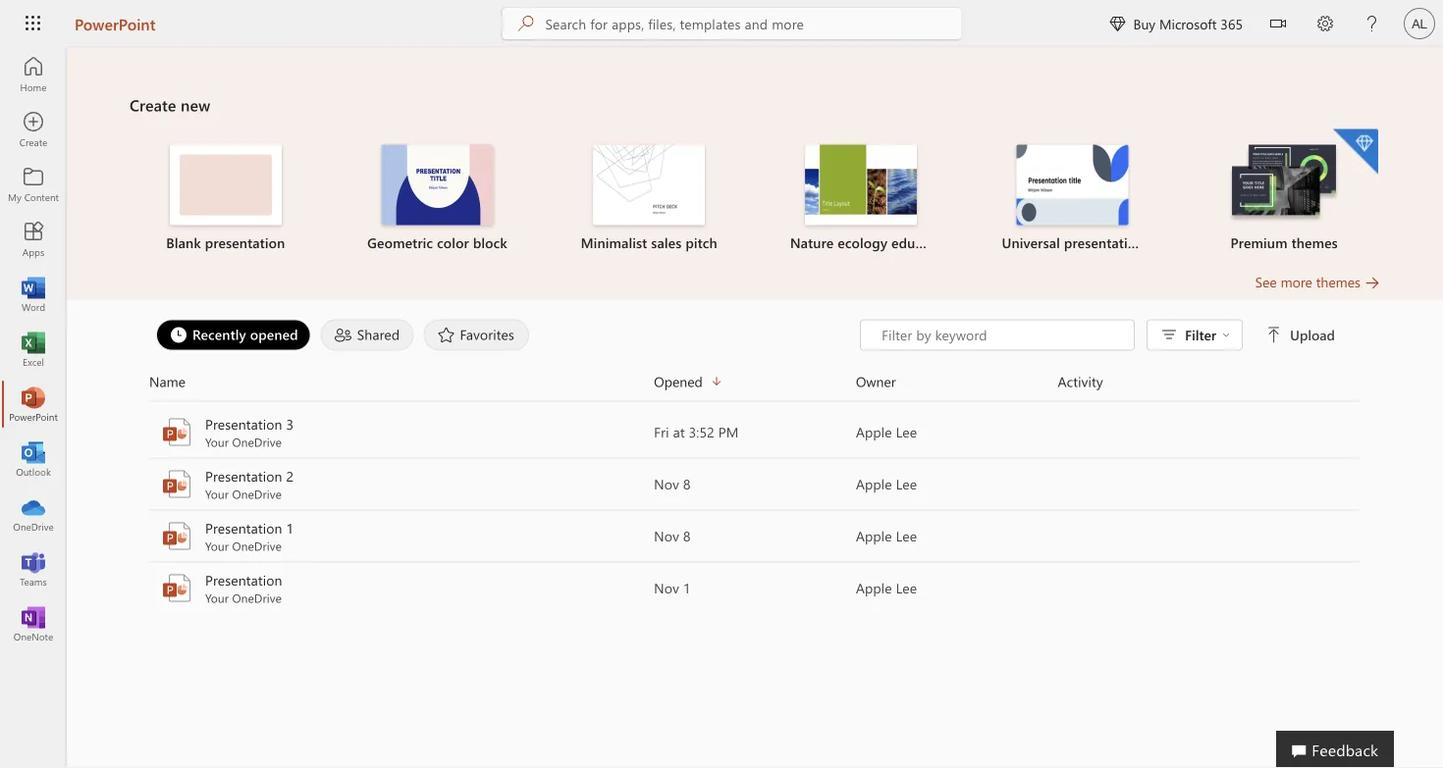 Task type: locate. For each thing, give the bounding box(es) containing it.
onedrive
[[232, 434, 282, 450], [232, 486, 282, 502], [232, 538, 282, 554], [232, 591, 282, 606]]

presentation inside presentation 2 your onedrive
[[205, 467, 282, 485]]

2 lee from the top
[[896, 475, 917, 493]]

your up presentation your onedrive
[[205, 538, 229, 554]]

presentation down universal presentation image
[[1064, 234, 1144, 252]]

powerpoint image down excel image
[[24, 395, 43, 414]]

0 horizontal spatial powerpoint image
[[24, 395, 43, 414]]

feedback button
[[1276, 731, 1394, 769]]

2 vertical spatial powerpoint image
[[161, 573, 192, 604]]

2 apple lee from the top
[[856, 475, 917, 493]]

1 for presentation 1 your onedrive
[[286, 519, 294, 537]]

0 horizontal spatial presentation
[[205, 234, 285, 252]]

apple for presentation 2
[[856, 475, 892, 493]]

3 apple from the top
[[856, 527, 892, 545]]

powerpoint image left presentation 1 your onedrive
[[161, 521, 192, 552]]

0 vertical spatial nov 8
[[654, 475, 691, 493]]

2 onedrive from the top
[[232, 486, 282, 502]]

4 onedrive from the top
[[232, 591, 282, 606]]

block
[[473, 234, 507, 252]]

powerpoint image left presentation your onedrive
[[161, 573, 192, 604]]


[[1222, 331, 1230, 339]]

shared tab
[[316, 320, 419, 351]]

presentation inside name presentation cell
[[205, 571, 282, 590]]

presentation 1 your onedrive
[[205, 519, 294, 554]]

onedrive up presentation 2 your onedrive
[[232, 434, 282, 450]]

apple lee for presentation
[[856, 579, 917, 597]]

fri
[[654, 423, 669, 441]]

nov 8 up nov 1
[[654, 527, 691, 545]]

apple
[[856, 423, 892, 441], [856, 475, 892, 493], [856, 527, 892, 545], [856, 579, 892, 597]]

create
[[130, 94, 176, 115]]

presentation left 3 at the left of the page
[[205, 415, 282, 433]]

powerpoint image
[[24, 395, 43, 414], [161, 417, 192, 448]]

presentation for 3
[[205, 415, 282, 433]]

3 your from the top
[[205, 538, 229, 554]]

onedrive inside presentation 3 your onedrive
[[232, 434, 282, 450]]

themes up see more themes button at the top of the page
[[1292, 234, 1338, 252]]

2 apple from the top
[[856, 475, 892, 493]]

2 powerpoint image from the top
[[161, 521, 192, 552]]

presentation down presentation 2 your onedrive
[[205, 519, 282, 537]]

8 up nov 1
[[683, 527, 691, 545]]

navigation
[[0, 47, 67, 652]]

powerpoint image down name
[[161, 417, 192, 448]]

onedrive inside presentation your onedrive
[[232, 591, 282, 606]]

your inside presentation your onedrive
[[205, 591, 229, 606]]

activity
[[1058, 373, 1103, 391]]

0 vertical spatial 8
[[683, 475, 691, 493]]

themes right the more
[[1316, 273, 1361, 291]]

lee for presentation
[[896, 579, 917, 597]]

onedrive inside presentation 2 your onedrive
[[232, 486, 282, 502]]

2 nov from the top
[[654, 527, 679, 545]]

favorites element
[[424, 320, 529, 351]]

your inside presentation 1 your onedrive
[[205, 538, 229, 554]]

apple for presentation 1
[[856, 527, 892, 545]]

4 lee from the top
[[896, 579, 917, 597]]

minimalist sales pitch element
[[555, 145, 743, 253]]

tab list containing recently opened
[[151, 320, 860, 351]]

presentation for your
[[205, 571, 282, 590]]

1 vertical spatial nov 8
[[654, 527, 691, 545]]

365
[[1221, 14, 1243, 32]]

1 powerpoint image from the top
[[161, 469, 192, 500]]

onedrive up presentation 1 your onedrive
[[232, 486, 282, 502]]

1 onedrive from the top
[[232, 434, 282, 450]]

apple lee for presentation 2
[[856, 475, 917, 493]]

row inside create new main content
[[149, 371, 1361, 402]]

premium templates diamond image
[[1333, 129, 1378, 174]]

2 presentation from the left
[[1064, 234, 1144, 252]]

universal presentation element
[[978, 145, 1167, 253]]

lee for presentation 3
[[896, 423, 917, 441]]

1 lee from the top
[[896, 423, 917, 441]]

1 apple from the top
[[856, 423, 892, 441]]

presentation for blank presentation
[[205, 234, 285, 252]]

powerpoint banner
[[0, 0, 1443, 51]]

1 for nov 1
[[683, 579, 691, 597]]

onenote image
[[24, 615, 43, 634]]

3 presentation from the top
[[205, 519, 282, 537]]

1 vertical spatial powerpoint image
[[161, 521, 192, 552]]

powerpoint image inside name presentation 1 cell
[[161, 521, 192, 552]]

powerpoint
[[75, 13, 156, 34]]

1 horizontal spatial 1
[[683, 579, 691, 597]]

 upload
[[1267, 326, 1335, 344]]

nov 8 down at
[[654, 475, 691, 493]]

your up presentation 2 your onedrive
[[205, 434, 229, 450]]


[[1270, 16, 1286, 31]]

powerpoint image inside the name presentation 2 cell
[[161, 469, 192, 500]]

presentation inside presentation 1 your onedrive
[[205, 519, 282, 537]]

1 vertical spatial 8
[[683, 527, 691, 545]]

lee
[[896, 423, 917, 441], [896, 475, 917, 493], [896, 527, 917, 545], [896, 579, 917, 597]]

name button
[[149, 371, 654, 393]]

recently opened
[[192, 325, 298, 344]]

powerpoint image inside name presentation cell
[[161, 573, 192, 604]]

4 presentation from the top
[[205, 571, 282, 590]]

presentation
[[205, 234, 285, 252], [1064, 234, 1144, 252]]

your inside presentation 2 your onedrive
[[205, 486, 229, 502]]

apple for presentation
[[856, 579, 892, 597]]

none search field inside powerpoint banner
[[502, 8, 962, 39]]

3 nov from the top
[[654, 579, 679, 597]]

powerpoint image
[[161, 469, 192, 500], [161, 521, 192, 552], [161, 573, 192, 604]]

themes inside premium themes element
[[1292, 234, 1338, 252]]

presentation down presentation 1 your onedrive
[[205, 571, 282, 590]]

1
[[286, 519, 294, 537], [683, 579, 691, 597]]

None search field
[[502, 8, 962, 39]]

apple lee
[[856, 423, 917, 441], [856, 475, 917, 493], [856, 527, 917, 545], [856, 579, 917, 597]]

2 your from the top
[[205, 486, 229, 502]]

1 8 from the top
[[683, 475, 691, 493]]

Filter by keyword text field
[[880, 325, 1124, 345]]

your down presentation 1 your onedrive
[[205, 591, 229, 606]]

universal
[[1002, 234, 1060, 252]]

0 horizontal spatial 1
[[286, 519, 294, 537]]

outlook image
[[24, 450, 43, 469]]

displaying 4 out of 9 files. status
[[860, 320, 1339, 351]]

8
[[683, 475, 691, 493], [683, 527, 691, 545]]

name presentation 3 cell
[[149, 415, 654, 450]]

list containing blank presentation
[[130, 127, 1380, 272]]

your for presentation 2
[[205, 486, 229, 502]]

0 vertical spatial nov
[[654, 475, 679, 493]]

3 lee from the top
[[896, 527, 917, 545]]

word image
[[24, 285, 43, 304]]

presentation for 1
[[205, 519, 282, 537]]

3 apple lee from the top
[[856, 527, 917, 545]]

nov 8
[[654, 475, 691, 493], [654, 527, 691, 545]]

nov for presentation 1
[[654, 527, 679, 545]]

2 vertical spatial nov
[[654, 579, 679, 597]]

opened
[[250, 325, 298, 344]]

name presentation cell
[[149, 571, 654, 606]]

4 apple lee from the top
[[856, 579, 917, 597]]

presentation
[[205, 415, 282, 433], [205, 467, 282, 485], [205, 519, 282, 537], [205, 571, 282, 590]]

onedrive inside presentation 1 your onedrive
[[232, 538, 282, 554]]

your for presentation 3
[[205, 434, 229, 450]]

blank presentation element
[[132, 145, 320, 253]]

presentation inside presentation 3 your onedrive
[[205, 415, 282, 433]]

2 nov 8 from the top
[[654, 527, 691, 545]]

universal presentation image
[[1017, 145, 1128, 225]]

1 vertical spatial 1
[[683, 579, 691, 597]]

8 down at
[[683, 475, 691, 493]]

pm
[[718, 423, 739, 441]]

onedrive up presentation your onedrive
[[232, 538, 282, 554]]

recently
[[192, 325, 246, 344]]

4 apple from the top
[[856, 579, 892, 597]]

themes
[[1292, 234, 1338, 252], [1316, 273, 1361, 291]]

1 inside presentation 1 your onedrive
[[286, 519, 294, 537]]

presentation right 'blank'
[[205, 234, 285, 252]]

themes inside see more themes button
[[1316, 273, 1361, 291]]

teams image
[[24, 560, 43, 579]]

presentation inside "element"
[[205, 234, 285, 252]]

premium themes
[[1231, 234, 1338, 252]]

row
[[149, 371, 1361, 402]]

1 vertical spatial nov
[[654, 527, 679, 545]]

 button
[[1255, 0, 1302, 51]]

4 your from the top
[[205, 591, 229, 606]]

1 nov 8 from the top
[[654, 475, 691, 493]]

your inside presentation 3 your onedrive
[[205, 434, 229, 450]]

row containing name
[[149, 371, 1361, 402]]

apps image
[[24, 230, 43, 249]]

minimalist sales pitch
[[581, 234, 717, 252]]

buy
[[1133, 14, 1156, 32]]

your
[[205, 434, 229, 450], [205, 486, 229, 502], [205, 538, 229, 554], [205, 591, 229, 606]]

0 vertical spatial powerpoint image
[[161, 469, 192, 500]]

1 horizontal spatial presentation
[[1064, 234, 1144, 252]]

apple for presentation 3
[[856, 423, 892, 441]]

1 presentation from the left
[[205, 234, 285, 252]]

onedrive down presentation 1 your onedrive
[[232, 591, 282, 606]]

3 onedrive from the top
[[232, 538, 282, 554]]

3 powerpoint image from the top
[[161, 573, 192, 604]]

2 presentation from the top
[[205, 467, 282, 485]]

favorites tab
[[419, 320, 534, 351]]

fri at 3:52 pm
[[654, 423, 739, 441]]

1 presentation from the top
[[205, 415, 282, 433]]

blank presentation
[[166, 234, 285, 252]]

nature ecology education photo presentation image
[[805, 145, 917, 225]]

powerpoint image left presentation 2 your onedrive
[[161, 469, 192, 500]]

2 8 from the top
[[683, 527, 691, 545]]

0 vertical spatial themes
[[1292, 234, 1338, 252]]

1 your from the top
[[205, 434, 229, 450]]

1 nov from the top
[[654, 475, 679, 493]]

0 vertical spatial 1
[[286, 519, 294, 537]]

nov for presentation 2
[[654, 475, 679, 493]]

1 vertical spatial themes
[[1316, 273, 1361, 291]]

1 horizontal spatial powerpoint image
[[161, 417, 192, 448]]

filter
[[1185, 326, 1216, 344]]

list inside create new main content
[[130, 127, 1380, 272]]

your up presentation 1 your onedrive
[[205, 486, 229, 502]]

1 vertical spatial powerpoint image
[[161, 417, 192, 448]]

tab list
[[151, 320, 860, 351]]

powerpoint image inside name presentation 3 'cell'
[[161, 417, 192, 448]]

nov
[[654, 475, 679, 493], [654, 527, 679, 545], [654, 579, 679, 597]]

list
[[130, 127, 1380, 272]]

lee for presentation 2
[[896, 475, 917, 493]]

presentation down presentation 3 your onedrive
[[205, 467, 282, 485]]

color
[[437, 234, 469, 252]]

1 apple lee from the top
[[856, 423, 917, 441]]

Search box. Suggestions appear as you type. search field
[[545, 8, 962, 39]]

powerpoint image for presentation 2
[[161, 469, 192, 500]]



Task type: describe. For each thing, give the bounding box(es) containing it.
create image
[[24, 120, 43, 139]]

owner button
[[856, 371, 1058, 393]]

3:52
[[689, 423, 714, 441]]

see more themes
[[1255, 273, 1361, 291]]

recently opened element
[[156, 320, 311, 351]]

lee for presentation 1
[[896, 527, 917, 545]]

filter 
[[1185, 326, 1230, 344]]

onedrive for 1
[[232, 538, 282, 554]]

opened button
[[654, 371, 856, 393]]

nov for presentation
[[654, 579, 679, 597]]

nov 8 for presentation 1
[[654, 527, 691, 545]]

see
[[1255, 273, 1277, 291]]

activity, column 4 of 4 column header
[[1058, 371, 1361, 393]]

upload
[[1290, 326, 1335, 344]]

premium themes image
[[1228, 145, 1340, 224]]

create new
[[130, 94, 210, 115]]

nov 1
[[654, 579, 691, 597]]

geometric color block image
[[381, 145, 493, 225]]

8 for 1
[[683, 527, 691, 545]]

premium
[[1231, 234, 1288, 252]]

geometric color block element
[[343, 145, 531, 253]]

powerpoint image for presentation 1
[[161, 521, 192, 552]]

onedrive for 2
[[232, 486, 282, 502]]

presentation for universal presentation
[[1064, 234, 1144, 252]]

shared
[[357, 325, 400, 344]]

pitch
[[686, 234, 717, 252]]

onedrive for 3
[[232, 434, 282, 450]]

presentation for 2
[[205, 467, 282, 485]]

home image
[[24, 65, 43, 84]]

opened
[[654, 373, 703, 391]]

apple lee for presentation 1
[[856, 527, 917, 545]]

premium themes element
[[1190, 129, 1378, 253]]

nov 8 for presentation 2
[[654, 475, 691, 493]]


[[1110, 16, 1125, 31]]

minimalist
[[581, 234, 647, 252]]

tab list inside create new main content
[[151, 320, 860, 351]]

new
[[181, 94, 210, 115]]

microsoft
[[1159, 14, 1217, 32]]

feedback
[[1312, 739, 1378, 760]]

presentation 3 your onedrive
[[205, 415, 294, 450]]

presentation 2 your onedrive
[[205, 467, 294, 502]]

name
[[149, 373, 186, 391]]

 buy microsoft 365
[[1110, 14, 1243, 32]]

al button
[[1396, 0, 1443, 47]]

geometric color block
[[367, 234, 507, 252]]

apple lee for presentation 3
[[856, 423, 917, 441]]

al
[[1412, 16, 1427, 31]]

powerpoint image for presentation
[[161, 573, 192, 604]]

3
[[286, 415, 294, 433]]

shared element
[[321, 320, 414, 351]]

sales
[[651, 234, 682, 252]]

onedrive image
[[24, 505, 43, 524]]

your for presentation 1
[[205, 538, 229, 554]]

recently opened tab
[[151, 320, 316, 351]]

see more themes button
[[1255, 272, 1380, 292]]

favorites
[[460, 325, 514, 344]]

nature ecology education photo presentation element
[[767, 145, 955, 253]]

my content image
[[24, 175, 43, 194]]


[[1267, 327, 1282, 343]]

create new main content
[[67, 47, 1443, 615]]

at
[[673, 423, 685, 441]]

0 vertical spatial powerpoint image
[[24, 395, 43, 414]]

geometric
[[367, 234, 433, 252]]

blank
[[166, 234, 201, 252]]

owner
[[856, 373, 896, 391]]

name presentation 1 cell
[[149, 519, 654, 554]]

universal presentation
[[1002, 234, 1144, 252]]

minimalist sales pitch image
[[593, 145, 705, 225]]

name presentation 2 cell
[[149, 467, 654, 502]]

excel image
[[24, 340, 43, 359]]

more
[[1281, 273, 1312, 291]]

2
[[286, 467, 294, 485]]

presentation your onedrive
[[205, 571, 282, 606]]

8 for 2
[[683, 475, 691, 493]]



Task type: vqa. For each thing, say whether or not it's contained in the screenshot.


